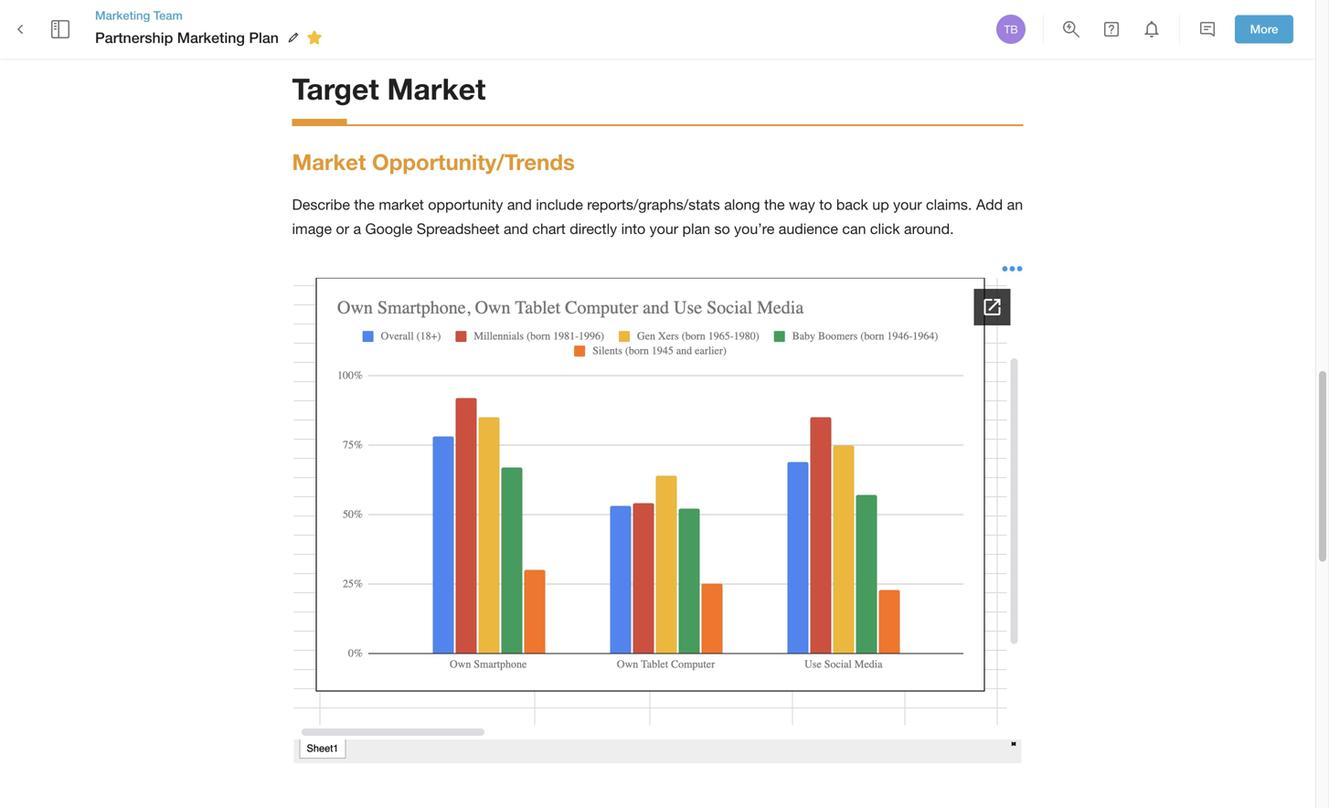 Task type: describe. For each thing, give the bounding box(es) containing it.
opportunity
[[428, 196, 503, 213]]

you're
[[734, 220, 775, 237]]

marketing team
[[95, 8, 183, 22]]

remove favorite image
[[304, 27, 325, 49]]

1 the from the left
[[354, 196, 375, 213]]

team
[[153, 8, 183, 22]]

more
[[1250, 22, 1279, 36]]

plan
[[249, 29, 279, 46]]

describe the market opportunity and include reports/graphs/stats along the way to back up your claims. add an image or a google spreadsheet and chart directly into your plan so you're audience can click around.
[[292, 196, 1027, 237]]

way
[[789, 196, 815, 213]]

so
[[715, 220, 730, 237]]

0 vertical spatial and
[[507, 196, 532, 213]]

tb button
[[994, 12, 1029, 47]]

directly
[[570, 220, 617, 237]]

include
[[536, 196, 583, 213]]

target
[[292, 71, 379, 106]]

along
[[724, 196, 760, 213]]

chart
[[532, 220, 566, 237]]

to
[[819, 196, 832, 213]]

google
[[365, 220, 413, 237]]

partnership
[[95, 29, 173, 46]]

opportunity/trends
[[372, 149, 575, 175]]

0 vertical spatial marketing
[[95, 8, 150, 22]]

partnership marketing plan
[[95, 29, 279, 46]]

back
[[836, 196, 868, 213]]

marketing team link
[[95, 7, 328, 24]]

plan
[[683, 220, 710, 237]]

an
[[1007, 196, 1023, 213]]



Task type: locate. For each thing, give the bounding box(es) containing it.
your down reports/graphs/stats
[[650, 220, 678, 237]]

1 vertical spatial your
[[650, 220, 678, 237]]

can
[[842, 220, 866, 237]]

audience
[[779, 220, 838, 237]]

target market
[[292, 71, 486, 106]]

1 vertical spatial and
[[504, 220, 528, 237]]

your
[[893, 196, 922, 213], [650, 220, 678, 237]]

tb
[[1004, 23, 1018, 36]]

the left way
[[764, 196, 785, 213]]

market
[[387, 71, 486, 106], [292, 149, 366, 175]]

2 the from the left
[[764, 196, 785, 213]]

more button
[[1235, 15, 1294, 43]]

0 horizontal spatial the
[[354, 196, 375, 213]]

around.
[[904, 220, 954, 237]]

marketing up partnership
[[95, 8, 150, 22]]

up
[[872, 196, 889, 213]]

market up describe
[[292, 149, 366, 175]]

0 horizontal spatial market
[[292, 149, 366, 175]]

1 vertical spatial marketing
[[177, 29, 245, 46]]

1 horizontal spatial your
[[893, 196, 922, 213]]

0 horizontal spatial your
[[650, 220, 678, 237]]

market up market opportunity/trends
[[387, 71, 486, 106]]

market opportunity/trends
[[292, 149, 575, 175]]

the
[[354, 196, 375, 213], [764, 196, 785, 213]]

describe
[[292, 196, 350, 213]]

0 vertical spatial market
[[387, 71, 486, 106]]

a
[[353, 220, 361, 237]]

marketing
[[95, 8, 150, 22], [177, 29, 245, 46]]

image
[[292, 220, 332, 237]]

spreadsheet
[[417, 220, 500, 237]]

and
[[507, 196, 532, 213], [504, 220, 528, 237]]

market
[[379, 196, 424, 213]]

your right up at the right top of page
[[893, 196, 922, 213]]

1 horizontal spatial marketing
[[177, 29, 245, 46]]

the up a
[[354, 196, 375, 213]]

and left include
[[507, 196, 532, 213]]

add
[[976, 196, 1003, 213]]

into
[[621, 220, 646, 237]]

and left chart
[[504, 220, 528, 237]]

0 horizontal spatial marketing
[[95, 8, 150, 22]]

1 vertical spatial market
[[292, 149, 366, 175]]

or
[[336, 220, 349, 237]]

1 horizontal spatial the
[[764, 196, 785, 213]]

0 vertical spatial your
[[893, 196, 922, 213]]

reports/graphs/stats
[[587, 196, 720, 213]]

click
[[870, 220, 900, 237]]

1 horizontal spatial market
[[387, 71, 486, 106]]

marketing down marketing team link
[[177, 29, 245, 46]]

claims.
[[926, 196, 972, 213]]



Task type: vqa. For each thing, say whether or not it's contained in the screenshot.
2024 in the 04:07 Pm Tim Burton Created 2024 Quarterly Cash Flow
no



